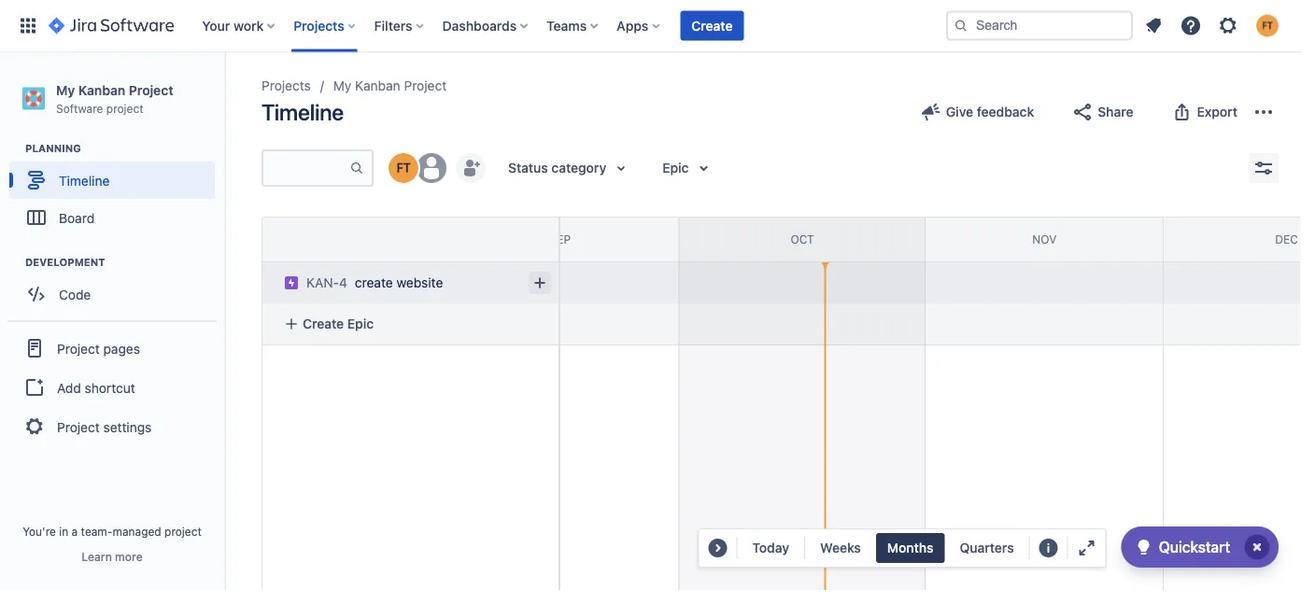Task type: vqa. For each thing, say whether or not it's contained in the screenshot.
rightmost Timeline
yes



Task type: locate. For each thing, give the bounding box(es) containing it.
0 horizontal spatial project
[[106, 102, 143, 115]]

create button
[[680, 11, 744, 41]]

create
[[691, 18, 733, 33], [303, 316, 344, 332]]

funky town image
[[389, 153, 418, 183]]

development
[[25, 257, 105, 269]]

create inside primary element
[[691, 18, 733, 33]]

projects inside projects dropdown button
[[294, 18, 344, 33]]

create epic
[[303, 316, 374, 332]]

today
[[752, 540, 789, 556]]

0 vertical spatial project
[[106, 102, 143, 115]]

project right software
[[106, 102, 143, 115]]

status category button
[[497, 153, 644, 183]]

jira software image
[[49, 14, 174, 37], [49, 14, 174, 37]]

share image
[[1072, 101, 1094, 123]]

kanban
[[355, 78, 400, 93], [78, 82, 125, 98]]

add
[[57, 380, 81, 395]]

my right projects "link"
[[333, 78, 352, 93]]

epic inside button
[[347, 316, 374, 332]]

sep
[[550, 233, 571, 246]]

0 horizontal spatial timeline
[[59, 173, 110, 188]]

epic inside popup button
[[662, 160, 689, 176]]

1 vertical spatial project
[[164, 525, 202, 538]]

in
[[59, 525, 68, 538]]

epic image
[[284, 276, 299, 290]]

export icon image
[[1171, 101, 1193, 123]]

0 vertical spatial projects
[[294, 18, 344, 33]]

1 horizontal spatial kanban
[[355, 78, 400, 93]]

0 vertical spatial timeline
[[262, 99, 344, 125]]

legend image
[[1037, 537, 1060, 559]]

my up software
[[56, 82, 75, 98]]

kanban down filters
[[355, 78, 400, 93]]

status category
[[508, 160, 606, 176]]

settings
[[103, 419, 152, 435]]

1 horizontal spatial epic
[[662, 160, 689, 176]]

projects up projects "link"
[[294, 18, 344, 33]]

learn
[[82, 550, 112, 563]]

share button
[[1060, 97, 1145, 127]]

0 horizontal spatial create
[[303, 316, 344, 332]]

create down kan-4 link
[[303, 316, 344, 332]]

pages
[[103, 341, 140, 356]]

1 vertical spatial epic
[[347, 316, 374, 332]]

projects for projects dropdown button
[[294, 18, 344, 33]]

projects
[[294, 18, 344, 33], [262, 78, 311, 93]]

create child issue image
[[529, 272, 551, 294]]

managed
[[113, 525, 161, 538]]

view settings image
[[1253, 157, 1275, 179]]

1 vertical spatial create
[[303, 316, 344, 332]]

timeline link
[[9, 162, 215, 199]]

give feedback
[[946, 104, 1034, 120]]

add people image
[[460, 157, 482, 179]]

website
[[396, 275, 443, 290]]

my
[[333, 78, 352, 93], [56, 82, 75, 98]]

group containing project pages
[[7, 321, 217, 453]]

kanban for my kanban project software project
[[78, 82, 125, 98]]

timeline
[[262, 99, 344, 125], [59, 173, 110, 188]]

create for create epic
[[303, 316, 344, 332]]

1 vertical spatial timeline
[[59, 173, 110, 188]]

project settings
[[57, 419, 152, 435]]

export
[[1197, 104, 1238, 120]]

project
[[106, 102, 143, 115], [164, 525, 202, 538]]

projects down work
[[262, 78, 311, 93]]

appswitcher icon image
[[17, 14, 39, 37]]

0 horizontal spatial kanban
[[78, 82, 125, 98]]

create right "apps" dropdown button
[[691, 18, 733, 33]]

project right managed
[[164, 525, 202, 538]]

0 vertical spatial epic
[[662, 160, 689, 176]]

kanban up software
[[78, 82, 125, 98]]

0 horizontal spatial epic
[[347, 316, 374, 332]]

1 horizontal spatial create
[[691, 18, 733, 33]]

nov
[[1032, 233, 1057, 246]]

1 horizontal spatial my
[[333, 78, 352, 93]]

you're in a team-managed project
[[23, 525, 202, 538]]

timeline up 'board'
[[59, 173, 110, 188]]

apps button
[[611, 11, 667, 41]]

primary element
[[11, 0, 946, 52]]

status
[[508, 160, 548, 176]]

filters button
[[369, 11, 431, 41]]

project inside my kanban project software project
[[129, 82, 173, 98]]

0 vertical spatial create
[[691, 18, 733, 33]]

epic
[[662, 160, 689, 176], [347, 316, 374, 332]]

banner
[[0, 0, 1301, 52]]

teams
[[547, 18, 587, 33]]

your profile and settings image
[[1256, 14, 1279, 37]]

teams button
[[541, 11, 605, 41]]

kanban inside my kanban project software project
[[78, 82, 125, 98]]

kan-4 link
[[306, 274, 347, 292]]

you're
[[23, 525, 56, 538]]

dismiss quickstart image
[[1242, 532, 1272, 562]]

board
[[59, 210, 94, 225]]

kanban for my kanban project
[[355, 78, 400, 93]]

my for my kanban project
[[333, 78, 352, 93]]

group
[[7, 321, 217, 453]]

my inside my kanban project software project
[[56, 82, 75, 98]]

months
[[887, 540, 934, 556]]

0 horizontal spatial my
[[56, 82, 75, 98]]

apps
[[617, 18, 649, 33]]

1 vertical spatial projects
[[262, 78, 311, 93]]

timeline down projects "link"
[[262, 99, 344, 125]]

project
[[404, 78, 447, 93], [129, 82, 173, 98], [57, 341, 100, 356], [57, 419, 100, 435]]



Task type: describe. For each thing, give the bounding box(es) containing it.
add shortcut button
[[7, 369, 217, 406]]

project settings link
[[7, 406, 217, 448]]

a
[[72, 525, 78, 538]]

your
[[202, 18, 230, 33]]

feedback
[[977, 104, 1034, 120]]

work
[[233, 18, 264, 33]]

team-
[[81, 525, 113, 538]]

give
[[946, 104, 973, 120]]

4
[[339, 275, 347, 290]]

create epic button
[[273, 307, 547, 341]]

dec
[[1275, 233, 1298, 246]]

development image
[[3, 251, 25, 274]]

code link
[[9, 276, 215, 313]]

create
[[355, 275, 393, 290]]

create for create
[[691, 18, 733, 33]]

planning
[[25, 143, 81, 155]]

settings image
[[1217, 14, 1239, 37]]

quarters button
[[949, 533, 1025, 563]]

check image
[[1133, 536, 1155, 559]]

quarters
[[960, 540, 1014, 556]]

category
[[551, 160, 606, 176]]

dashboards
[[442, 18, 517, 33]]

project pages link
[[7, 328, 217, 369]]

oct
[[791, 233, 814, 246]]

unassigned image
[[417, 153, 446, 183]]

software
[[56, 102, 103, 115]]

Search timeline text field
[[263, 151, 349, 185]]

help image
[[1180, 14, 1202, 37]]

planning group
[[9, 141, 223, 242]]

quickstart
[[1159, 538, 1230, 556]]

search image
[[954, 18, 969, 33]]

learn more button
[[82, 549, 143, 564]]

development group
[[9, 255, 223, 319]]

your work button
[[196, 11, 282, 41]]

my kanban project
[[333, 78, 447, 93]]

my for my kanban project software project
[[56, 82, 75, 98]]

quickstart button
[[1121, 527, 1279, 568]]

weeks
[[820, 540, 861, 556]]

1 horizontal spatial project
[[164, 525, 202, 538]]

banner containing your work
[[0, 0, 1301, 52]]

learn more
[[82, 550, 143, 563]]

Search field
[[946, 11, 1133, 41]]

today button
[[741, 533, 801, 563]]

more
[[115, 550, 143, 563]]

my kanban project link
[[333, 75, 447, 97]]

projects button
[[288, 11, 363, 41]]

give feedback button
[[909, 97, 1045, 127]]

notifications image
[[1142, 14, 1165, 37]]

filters
[[374, 18, 412, 33]]

your work
[[202, 18, 264, 33]]

timeline inside "link"
[[59, 173, 110, 188]]

export button
[[1160, 97, 1249, 127]]

shortcut
[[85, 380, 135, 395]]

kan-
[[306, 275, 339, 290]]

planning image
[[3, 137, 25, 160]]

project pages
[[57, 341, 140, 356]]

enter full screen image
[[1076, 537, 1098, 559]]

add shortcut
[[57, 380, 135, 395]]

share
[[1098, 104, 1133, 120]]

my kanban project software project
[[56, 82, 173, 115]]

weeks button
[[809, 533, 872, 563]]

kan-4 create website
[[306, 275, 443, 290]]

dashboards button
[[437, 11, 535, 41]]

projects for projects "link"
[[262, 78, 311, 93]]

epic button
[[651, 153, 726, 183]]

board link
[[9, 199, 215, 236]]

projects link
[[262, 75, 311, 97]]

project inside my kanban project software project
[[106, 102, 143, 115]]

months button
[[876, 533, 945, 563]]

code
[[59, 287, 91, 302]]

1 horizontal spatial timeline
[[262, 99, 344, 125]]



